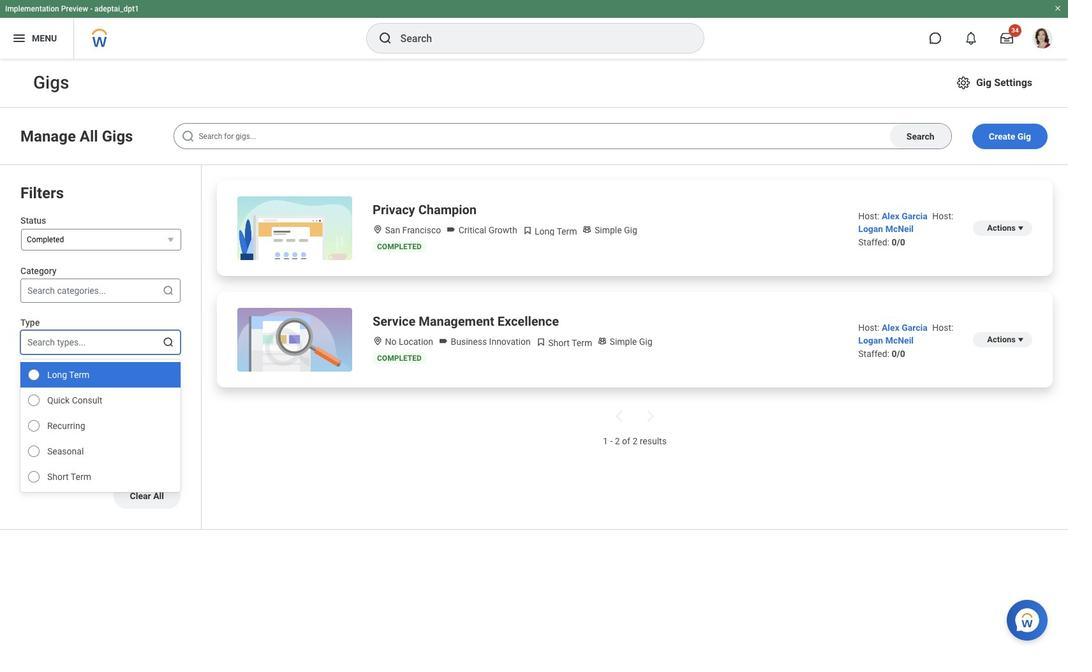 Task type: locate. For each thing, give the bounding box(es) containing it.
completed button
[[21, 229, 181, 251]]

media mylearning image right growth
[[522, 226, 533, 236]]

long term left contact card matrix manager image
[[533, 227, 577, 237]]

alex
[[882, 211, 900, 221], [882, 323, 900, 333]]

short term
[[546, 338, 592, 348], [47, 472, 91, 482]]

actions button for service management excellence
[[973, 332, 1032, 348]]

gig right create
[[1018, 131, 1031, 141]]

all
[[80, 127, 98, 145], [153, 491, 164, 502]]

create gig button
[[972, 123, 1048, 149]]

caret down image for privacy champion
[[1016, 223, 1026, 234]]

1 horizontal spatial long
[[535, 227, 555, 237]]

2 alex garcia button from the top
[[882, 323, 930, 333]]

privacy
[[373, 202, 415, 218]]

2 logan from the top
[[858, 336, 883, 346]]

search locations...
[[27, 441, 101, 451]]

1 logan from the top
[[858, 224, 883, 234]]

1 horizontal spatial media mylearning image
[[536, 338, 546, 348]]

settings
[[994, 77, 1032, 89]]

1 vertical spatial alex
[[882, 323, 900, 333]]

search image
[[181, 129, 196, 144], [162, 285, 175, 297], [162, 336, 175, 349]]

justify image
[[11, 31, 27, 46]]

actions for privacy champion
[[987, 223, 1016, 233]]

status
[[20, 216, 46, 226]]

quick consult option
[[20, 388, 181, 414]]

0 vertical spatial search image
[[181, 129, 196, 144]]

simple
[[595, 225, 622, 235], [610, 337, 637, 347]]

alex for service management excellence
[[882, 323, 900, 333]]

actions
[[987, 223, 1016, 233], [987, 335, 1016, 345]]

2
[[615, 436, 620, 447], [633, 436, 638, 447]]

1 vertical spatial -
[[610, 436, 613, 447]]

adeptai_dpt1
[[94, 4, 139, 13]]

actions button
[[973, 221, 1032, 236], [973, 332, 1032, 348]]

no location
[[383, 337, 433, 347]]

1 0/0 from the top
[[892, 237, 905, 248]]

host: alex garcia host: logan mcneil staffed: 0/0 for service management excellence
[[858, 323, 954, 359]]

simple right contact card matrix manager icon
[[610, 337, 637, 347]]

media mylearning image
[[522, 226, 533, 236], [536, 338, 546, 348]]

manage all gigs
[[20, 127, 133, 145]]

gig
[[976, 77, 992, 89], [1018, 131, 1031, 141], [624, 225, 637, 235], [639, 337, 652, 347]]

2 garcia from the top
[[902, 323, 928, 333]]

2 vertical spatial search image
[[162, 336, 175, 349]]

long term inside long term option
[[47, 370, 90, 380]]

completed for service
[[377, 354, 422, 363]]

logan
[[858, 224, 883, 234], [858, 336, 883, 346]]

no
[[385, 337, 397, 347]]

staffed: for service management excellence
[[858, 349, 890, 359]]

location
[[399, 337, 433, 347], [20, 421, 55, 431]]

service
[[373, 314, 416, 329]]

1 vertical spatial alex garcia button
[[882, 323, 930, 333]]

2 left of
[[615, 436, 620, 447]]

0 vertical spatial short
[[548, 338, 570, 348]]

simple gig
[[592, 225, 637, 235], [608, 337, 652, 347]]

0 vertical spatial short term
[[546, 338, 592, 348]]

0 vertical spatial staffed:
[[858, 237, 890, 248]]

1 horizontal spatial short
[[548, 338, 570, 348]]

search categories...
[[27, 286, 106, 296]]

seasonal option
[[20, 439, 181, 465]]

short inside option
[[47, 472, 69, 482]]

completed
[[27, 235, 64, 244], [377, 242, 422, 251], [377, 354, 422, 363]]

manage
[[20, 127, 76, 145]]

1 vertical spatial short term
[[47, 472, 91, 482]]

- right preview
[[90, 4, 93, 13]]

gig right contact card matrix manager image
[[624, 225, 637, 235]]

2 actions button from the top
[[973, 332, 1032, 348]]

create
[[989, 131, 1015, 141]]

1 vertical spatial simple
[[610, 337, 637, 347]]

all left gigs
[[80, 127, 98, 145]]

short term down seasonal
[[47, 472, 91, 482]]

2 0/0 from the top
[[892, 349, 905, 359]]

2 logan mcneil button from the top
[[858, 336, 914, 346]]

0 vertical spatial logan
[[858, 224, 883, 234]]

0 vertical spatial actions button
[[973, 221, 1032, 236]]

critical
[[459, 225, 486, 235]]

0 vertical spatial actions
[[987, 223, 1016, 233]]

garcia for service management excellence
[[902, 323, 928, 333]]

privacy champion link
[[373, 201, 477, 219]]

1 vertical spatial staffed:
[[858, 349, 890, 359]]

0 horizontal spatial short term
[[47, 472, 91, 482]]

all for manage
[[80, 127, 98, 145]]

0 vertical spatial -
[[90, 4, 93, 13]]

term up hosts...
[[69, 370, 90, 380]]

create gig
[[989, 131, 1031, 141]]

1 caret down image from the top
[[1016, 223, 1026, 234]]

tag image
[[446, 225, 456, 235]]

simple gig for privacy champion
[[592, 225, 637, 235]]

term inside the short term option
[[71, 472, 91, 482]]

0 vertical spatial location
[[399, 337, 433, 347]]

1 vertical spatial actions
[[987, 335, 1016, 345]]

short term left contact card matrix manager icon
[[546, 338, 592, 348]]

1 vertical spatial garcia
[[902, 323, 928, 333]]

1 horizontal spatial location
[[399, 337, 433, 347]]

term inside long term option
[[69, 370, 90, 380]]

1 garcia from the top
[[902, 211, 928, 221]]

1 mcneil from the top
[[885, 224, 914, 234]]

0 horizontal spatial short
[[47, 472, 69, 482]]

quick
[[47, 396, 70, 406]]

search for search hosts...
[[27, 389, 55, 400]]

2 staffed: from the top
[[858, 349, 890, 359]]

gig settings button
[[951, 70, 1038, 96]]

1 vertical spatial logan
[[858, 336, 883, 346]]

0 vertical spatial caret down image
[[1016, 223, 1026, 234]]

2 alex from the top
[[882, 323, 900, 333]]

1 horizontal spatial 2
[[633, 436, 638, 447]]

1 vertical spatial search image
[[162, 285, 175, 297]]

host:
[[858, 211, 880, 221], [932, 211, 954, 221], [858, 323, 880, 333], [932, 323, 954, 333]]

completed down status
[[27, 235, 64, 244]]

1 vertical spatial logan mcneil button
[[858, 336, 914, 346]]

1 vertical spatial long term
[[47, 370, 90, 380]]

0 vertical spatial logan mcneil button
[[858, 224, 914, 234]]

short
[[548, 338, 570, 348], [47, 472, 69, 482]]

0 horizontal spatial media mylearning image
[[522, 226, 533, 236]]

34
[[1012, 27, 1019, 34]]

0 vertical spatial host: alex garcia host: logan mcneil staffed: 0/0
[[858, 211, 954, 248]]

long term up hosts...
[[47, 370, 90, 380]]

categories...
[[57, 286, 106, 296]]

short term inside option
[[47, 472, 91, 482]]

location image left no
[[373, 336, 383, 346]]

host: alex garcia host: logan mcneil staffed: 0/0
[[858, 211, 954, 248], [858, 323, 954, 359]]

gig right gear image
[[976, 77, 992, 89]]

location down quick
[[20, 421, 55, 431]]

term
[[557, 227, 577, 237], [572, 338, 592, 348], [69, 370, 90, 380], [71, 472, 91, 482]]

1 2 from the left
[[615, 436, 620, 447]]

tag image
[[438, 336, 449, 346]]

-
[[90, 4, 93, 13], [610, 436, 613, 447]]

0/0
[[892, 237, 905, 248], [892, 349, 905, 359]]

staffed:
[[858, 237, 890, 248], [858, 349, 890, 359]]

location image
[[373, 225, 383, 235], [373, 336, 383, 346]]

1 staffed: from the top
[[858, 237, 890, 248]]

mcneil for privacy champion
[[885, 224, 914, 234]]

term down seasonal
[[71, 472, 91, 482]]

1 vertical spatial location image
[[373, 336, 383, 346]]

0 vertical spatial simple
[[595, 225, 622, 235]]

search hosts...
[[27, 389, 86, 400]]

0 horizontal spatial -
[[90, 4, 93, 13]]

- inside the menu banner
[[90, 4, 93, 13]]

long right growth
[[535, 227, 555, 237]]

seasonal
[[47, 447, 84, 457]]

- right '1'
[[610, 436, 613, 447]]

location image left the san
[[373, 225, 383, 235]]

san
[[385, 225, 400, 235]]

1 horizontal spatial all
[[153, 491, 164, 502]]

0 vertical spatial garcia
[[902, 211, 928, 221]]

all right clear
[[153, 491, 164, 502]]

media mylearning image down excellence
[[536, 338, 546, 348]]

long up search hosts...
[[47, 370, 67, 380]]

1 actions button from the top
[[973, 221, 1032, 236]]

long
[[535, 227, 555, 237], [47, 370, 67, 380]]

1 vertical spatial actions button
[[973, 332, 1032, 348]]

alex garcia button for privacy champion
[[882, 211, 930, 221]]

0/0 for privacy champion
[[892, 237, 905, 248]]

0 vertical spatial long
[[535, 227, 555, 237]]

completed down no
[[377, 354, 422, 363]]

1 alex from the top
[[882, 211, 900, 221]]

logan for privacy champion
[[858, 224, 883, 234]]

1 vertical spatial all
[[153, 491, 164, 502]]

service management excellence link
[[373, 313, 559, 331]]

completed inside completed dropdown button
[[27, 235, 64, 244]]

0 vertical spatial media mylearning image
[[522, 226, 533, 236]]

clear
[[130, 491, 151, 502]]

1 vertical spatial host: alex garcia host: logan mcneil staffed: 0/0
[[858, 323, 954, 359]]

logan mcneil button for service management excellence
[[858, 336, 914, 346]]

search image
[[377, 31, 393, 46]]

caret down image
[[1016, 223, 1026, 234], [1016, 335, 1026, 345]]

0 vertical spatial 0/0
[[892, 237, 905, 248]]

short down seasonal
[[47, 472, 69, 482]]

1 vertical spatial mcneil
[[885, 336, 914, 346]]

location right no
[[399, 337, 433, 347]]

chevron left image
[[612, 409, 627, 424]]

gig inside popup button
[[976, 77, 992, 89]]

0 horizontal spatial long
[[47, 370, 67, 380]]

close environment banner image
[[1054, 4, 1062, 12]]

2 location image from the top
[[373, 336, 383, 346]]

term left contact card matrix manager image
[[557, 227, 577, 237]]

list
[[202, 165, 1068, 530]]

1 location image from the top
[[373, 225, 383, 235]]

short term option
[[20, 465, 181, 490]]

logan mcneil button
[[858, 224, 914, 234], [858, 336, 914, 346]]

0 horizontal spatial long term
[[47, 370, 90, 380]]

0 vertical spatial alex
[[882, 211, 900, 221]]

completed down the san
[[377, 242, 422, 251]]

category
[[20, 266, 57, 276]]

2 mcneil from the top
[[885, 336, 914, 346]]

0 vertical spatial alex garcia button
[[882, 211, 930, 221]]

alex garcia button
[[882, 211, 930, 221], [882, 323, 930, 333]]

0 vertical spatial long term
[[533, 227, 577, 237]]

search image for types...
[[162, 336, 175, 349]]

1 vertical spatial long
[[47, 370, 67, 380]]

profile logan mcneil image
[[1032, 28, 1053, 51]]

garcia
[[902, 211, 928, 221], [902, 323, 928, 333]]

Search Workday  search field
[[400, 24, 677, 52]]

search
[[907, 131, 935, 141], [27, 286, 55, 296], [27, 338, 55, 348], [27, 389, 55, 400], [27, 441, 55, 451]]

simple gig for service management excellence
[[608, 337, 652, 347]]

long term
[[533, 227, 577, 237], [47, 370, 90, 380]]

0 horizontal spatial 2
[[615, 436, 620, 447]]

all inside button
[[153, 491, 164, 502]]

list containing privacy champion
[[202, 165, 1068, 530]]

0 vertical spatial simple gig
[[592, 225, 637, 235]]

2 host: alex garcia host: logan mcneil staffed: 0/0 from the top
[[858, 323, 954, 359]]

1 vertical spatial caret down image
[[1016, 335, 1026, 345]]

alex garcia button for service management excellence
[[882, 323, 930, 333]]

1 vertical spatial short
[[47, 472, 69, 482]]

0 vertical spatial mcneil
[[885, 224, 914, 234]]

list box
[[20, 360, 181, 493]]

1 host: alex garcia host: logan mcneil staffed: 0/0 from the top
[[858, 211, 954, 248]]

short down excellence
[[548, 338, 570, 348]]

0 vertical spatial all
[[80, 127, 98, 145]]

Type text field
[[27, 336, 30, 349]]

0 vertical spatial location image
[[373, 225, 383, 235]]

1 logan mcneil button from the top
[[858, 224, 914, 234]]

1 alex garcia button from the top
[[882, 211, 930, 221]]

mcneil for service management excellence
[[885, 336, 914, 346]]

contact card matrix manager image
[[582, 225, 592, 235]]

simple right contact card matrix manager image
[[595, 225, 622, 235]]

0 horizontal spatial location
[[20, 421, 55, 431]]

term left contact card matrix manager icon
[[572, 338, 592, 348]]

gig inside button
[[1018, 131, 1031, 141]]

2 caret down image from the top
[[1016, 335, 1026, 345]]

search inside button
[[907, 131, 935, 141]]

1 vertical spatial 0/0
[[892, 349, 905, 359]]

all for clear
[[153, 491, 164, 502]]

2 actions from the top
[[987, 335, 1016, 345]]

2 right of
[[633, 436, 638, 447]]

1 vertical spatial simple gig
[[608, 337, 652, 347]]

type
[[20, 318, 40, 328]]

gig settings
[[976, 77, 1032, 89]]

types...
[[57, 338, 86, 348]]

actions for service management excellence
[[987, 335, 1016, 345]]

mcneil
[[885, 224, 914, 234], [885, 336, 914, 346]]

1 vertical spatial media mylearning image
[[536, 338, 546, 348]]

growth
[[489, 225, 517, 235]]

0 horizontal spatial all
[[80, 127, 98, 145]]

search button
[[890, 124, 951, 149]]

recurring option
[[20, 414, 181, 439]]

1 actions from the top
[[987, 223, 1016, 233]]

search for search types...
[[27, 338, 55, 348]]



Task type: vqa. For each thing, say whether or not it's contained in the screenshot.
second 0/0 from the top
yes



Task type: describe. For each thing, give the bounding box(es) containing it.
privacy champion
[[373, 202, 477, 218]]

alex for privacy champion
[[882, 211, 900, 221]]

1 horizontal spatial -
[[610, 436, 613, 447]]

simple for privacy champion
[[595, 225, 622, 235]]

notifications large image
[[965, 32, 978, 45]]

management
[[419, 314, 494, 329]]

gigs
[[102, 127, 133, 145]]

critical growth
[[456, 225, 517, 235]]

1 horizontal spatial long term
[[533, 227, 577, 237]]

search for search locations...
[[27, 441, 55, 451]]

menu banner
[[0, 0, 1068, 59]]

host: alex garcia host: logan mcneil staffed: 0/0 for privacy champion
[[858, 211, 954, 248]]

host
[[20, 370, 39, 380]]

location image for privacy champion
[[373, 225, 383, 235]]

implementation
[[5, 4, 59, 13]]

1 - 2 of 2 results
[[603, 436, 667, 447]]

long term option
[[20, 362, 181, 388]]

staffed: for privacy champion
[[858, 237, 890, 248]]

menu button
[[0, 18, 74, 59]]

excellence
[[498, 314, 559, 329]]

0/0 for service management excellence
[[892, 349, 905, 359]]

francisco
[[402, 225, 441, 235]]

consult
[[72, 396, 102, 406]]

champion
[[418, 202, 477, 218]]

san francisco
[[383, 225, 441, 235]]

long inside long term option
[[47, 370, 67, 380]]

clear all button
[[113, 484, 181, 509]]

actions button for privacy champion
[[973, 221, 1032, 236]]

preview
[[61, 4, 88, 13]]

filters
[[20, 184, 64, 202]]

location image for service management excellence
[[373, 336, 383, 346]]

recurring
[[47, 421, 85, 431]]

business
[[451, 337, 487, 347]]

34 button
[[993, 24, 1022, 52]]

media mylearning image for service management excellence
[[536, 338, 546, 348]]

search for search categories...
[[27, 286, 55, 296]]

business innovation
[[449, 337, 531, 347]]

Category text field
[[27, 285, 30, 297]]

1 horizontal spatial short term
[[546, 338, 592, 348]]

innovation
[[489, 337, 531, 347]]

Search text field
[[174, 123, 952, 149]]

inbox large image
[[1001, 32, 1013, 45]]

search for search
[[907, 131, 935, 141]]

hosts...
[[57, 389, 86, 400]]

1 vertical spatial location
[[20, 421, 55, 431]]

search types...
[[27, 338, 86, 348]]

gig right contact card matrix manager icon
[[639, 337, 652, 347]]

gear image
[[956, 75, 971, 91]]

2 2 from the left
[[633, 436, 638, 447]]

menu
[[32, 33, 57, 43]]

clear all
[[130, 491, 164, 502]]

search image for categories...
[[162, 285, 175, 297]]

media mylearning image for privacy champion
[[522, 226, 533, 236]]

results
[[640, 436, 667, 447]]

locations...
[[57, 441, 101, 451]]

garcia for privacy champion
[[902, 211, 928, 221]]

completed for privacy
[[377, 242, 422, 251]]

1
[[603, 436, 608, 447]]

chevron right image
[[643, 409, 658, 424]]

service management excellence
[[373, 314, 559, 329]]

of
[[622, 436, 630, 447]]

caret down image for service management excellence
[[1016, 335, 1026, 345]]

simple for service management excellence
[[610, 337, 637, 347]]

contact card matrix manager image
[[597, 336, 608, 346]]

implementation preview -   adeptai_dpt1
[[5, 4, 139, 13]]

logan mcneil button for privacy champion
[[858, 224, 914, 234]]

list box containing long term
[[20, 360, 181, 493]]

logan for service management excellence
[[858, 336, 883, 346]]

quick consult
[[47, 396, 102, 406]]



